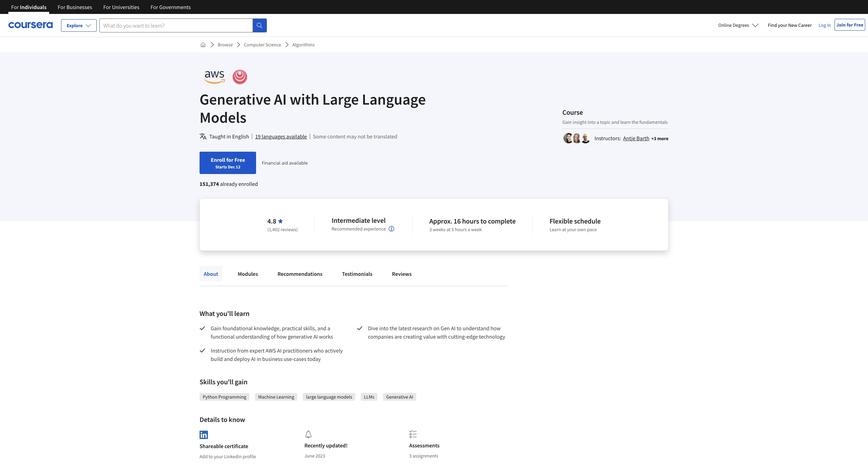 Task type: describe. For each thing, give the bounding box(es) containing it.
add to your linkedin profile
[[200, 454, 256, 460]]

career
[[799, 22, 812, 28]]

approx.
[[430, 217, 452, 225]]

join
[[837, 22, 846, 28]]

universities
[[112, 3, 139, 10]]

a inside course gain insight into a topic and learn the fundamentals
[[597, 119, 599, 125]]

new
[[789, 22, 798, 28]]

151,374 already enrolled
[[200, 180, 258, 187]]

gain inside gain foundational knowledge, practical skills, and a functional understanding of how generative ai works
[[211, 325, 222, 332]]

at inside flexible schedule learn at your own pace
[[562, 227, 566, 233]]

financial aid available
[[262, 160, 308, 166]]

and inside course gain insight into a topic and learn the fundamentals
[[612, 119, 620, 125]]

for for universities
[[103, 3, 111, 10]]

how for understand
[[491, 325, 501, 332]]

translated
[[374, 133, 398, 140]]

free for join
[[854, 22, 864, 28]]

flexible
[[550, 217, 573, 225]]

topic
[[600, 119, 611, 125]]

fundamentals
[[640, 119, 668, 125]]

barth
[[637, 135, 650, 142]]

python programming
[[203, 394, 246, 400]]

skills you'll gain
[[200, 378, 248, 386]]

at inside approx. 16 hours to complete 3 weeks at 5 hours a week
[[447, 227, 451, 233]]

0 horizontal spatial your
[[214, 454, 223, 460]]

content
[[327, 133, 346, 140]]

generative ai
[[386, 394, 413, 400]]

online
[[719, 22, 732, 28]]

degrees
[[733, 22, 749, 28]]

companies
[[368, 333, 394, 340]]

ai inside dive into the latest research on gen ai to understand how companies are creating value with cutting-edge technology
[[451, 325, 456, 332]]

what
[[200, 309, 215, 318]]

coursera image
[[8, 20, 53, 31]]

intermediate level
[[332, 216, 386, 225]]

+3 more button
[[652, 135, 669, 142]]

a inside gain foundational knowledge, practical skills, and a functional understanding of how generative ai works
[[328, 325, 330, 332]]

algorithms link
[[290, 38, 318, 51]]

modules link
[[234, 266, 262, 282]]

19 languages available button
[[255, 132, 307, 141]]

0 horizontal spatial in
[[227, 133, 231, 140]]

log
[[819, 22, 826, 28]]

for for businesses
[[58, 3, 65, 10]]

aid
[[282, 160, 288, 166]]

dive into the latest research on gen ai to understand how companies are creating value with cutting-edge technology
[[368, 325, 505, 340]]

instruction from expert aws ai practitioners who actively build and deploy ai in business use-cases today
[[211, 347, 344, 363]]

from
[[237, 347, 249, 354]]

16
[[454, 217, 461, 225]]

for universities
[[103, 3, 139, 10]]

on
[[434, 325, 440, 332]]

insight
[[573, 119, 587, 125]]

large language models
[[306, 394, 352, 400]]

antje barth image
[[564, 133, 574, 143]]

and inside gain foundational knowledge, practical skills, and a functional understanding of how generative ai works
[[317, 325, 326, 332]]

value
[[423, 333, 436, 340]]

updated!
[[326, 442, 348, 449]]

about
[[204, 271, 218, 277]]

large
[[322, 90, 359, 109]]

enroll
[[211, 156, 225, 163]]

find
[[768, 22, 777, 28]]

computer science link
[[241, 38, 284, 51]]

weeks
[[433, 227, 446, 233]]

flexible schedule learn at your own pace
[[550, 217, 601, 233]]

1 vertical spatial hours
[[455, 227, 467, 233]]

+3
[[652, 135, 657, 142]]

generative
[[288, 333, 312, 340]]

to inside approx. 16 hours to complete 3 weeks at 5 hours a week
[[481, 217, 487, 225]]

cutting-
[[448, 333, 467, 340]]

join for free link
[[835, 19, 866, 31]]

some content may not be translated
[[313, 133, 398, 140]]

models
[[200, 108, 247, 127]]

expert
[[250, 347, 265, 354]]

english
[[232, 133, 249, 140]]

today
[[308, 356, 321, 363]]

in inside 'instruction from expert aws ai practitioners who actively build and deploy ai in business use-cases today'
[[257, 356, 261, 363]]

for businesses
[[58, 3, 92, 10]]

latest
[[399, 325, 411, 332]]

shareable certificate
[[200, 443, 248, 450]]

generative for generative ai with large language models
[[200, 90, 271, 109]]

the inside course gain insight into a topic and learn the fundamentals
[[632, 119, 639, 125]]

what you'll learn
[[200, 309, 250, 318]]

reviews
[[392, 271, 412, 277]]

june 2023
[[305, 453, 325, 459]]

antje barth link
[[624, 135, 650, 142]]

available for financial aid available
[[289, 160, 308, 166]]

0 vertical spatial hours
[[462, 217, 479, 225]]

research
[[413, 325, 433, 332]]

business
[[262, 356, 283, 363]]

join for free
[[837, 22, 864, 28]]

for for individuals
[[11, 3, 19, 10]]

experience
[[364, 226, 386, 232]]

functional
[[211, 333, 235, 340]]

certificate
[[225, 443, 248, 450]]

cases
[[294, 356, 306, 363]]

explore
[[67, 22, 83, 29]]

information about difficulty level pre-requisites. image
[[389, 226, 394, 232]]

(1,402
[[267, 227, 280, 233]]

individuals
[[20, 3, 47, 10]]

deeplearning.ai image
[[200, 69, 254, 85]]

python programming link
[[203, 394, 246, 401]]

shelbee eigenbrode image
[[572, 133, 583, 143]]

3 assignments
[[409, 453, 438, 459]]

machine learning link
[[258, 394, 294, 401]]

not
[[358, 133, 366, 140]]

ai inside generative ai with large language models
[[274, 90, 287, 109]]

recently updated!
[[305, 442, 348, 449]]

dive
[[368, 325, 378, 332]]

intermediate
[[332, 216, 370, 225]]

businesses
[[66, 3, 92, 10]]

instructors:
[[595, 135, 621, 142]]

assessments
[[409, 442, 440, 449]]

0 horizontal spatial learn
[[234, 309, 250, 318]]

to right add
[[209, 454, 213, 460]]

already
[[220, 180, 237, 187]]

learning
[[276, 394, 294, 400]]

log in
[[819, 22, 831, 28]]

5
[[452, 227, 454, 233]]

and inside 'instruction from expert aws ai practitioners who actively build and deploy ai in business use-cases today'
[[224, 356, 233, 363]]



Task type: locate. For each thing, give the bounding box(es) containing it.
knowledge,
[[254, 325, 281, 332]]

12
[[236, 164, 241, 170]]

1 horizontal spatial gain
[[563, 119, 572, 125]]

into inside dive into the latest research on gen ai to understand how companies are creating value with cutting-edge technology
[[379, 325, 389, 332]]

0 horizontal spatial and
[[224, 356, 233, 363]]

0 vertical spatial and
[[612, 119, 620, 125]]

0 vertical spatial a
[[597, 119, 599, 125]]

how right of
[[277, 333, 287, 340]]

pace
[[587, 227, 597, 233]]

2 for from the left
[[58, 3, 65, 10]]

0 vertical spatial into
[[588, 119, 596, 125]]

level
[[372, 216, 386, 225]]

learn inside course gain insight into a topic and learn the fundamentals
[[621, 119, 631, 125]]

available inside 19 languages available button
[[286, 133, 307, 140]]

1 horizontal spatial with
[[437, 333, 447, 340]]

available right aid
[[289, 160, 308, 166]]

with inside generative ai with large language models
[[290, 90, 319, 109]]

hours
[[462, 217, 479, 225], [455, 227, 467, 233]]

1 vertical spatial generative
[[386, 394, 408, 400]]

who
[[314, 347, 324, 354]]

starts
[[215, 164, 227, 170]]

aws
[[266, 347, 276, 354]]

1 horizontal spatial at
[[562, 227, 566, 233]]

your right find
[[778, 22, 788, 28]]

works
[[319, 333, 333, 340]]

you'll for what
[[216, 309, 233, 318]]

and right topic
[[612, 119, 620, 125]]

0 horizontal spatial how
[[277, 333, 287, 340]]

hours right 5
[[455, 227, 467, 233]]

learn
[[621, 119, 631, 125], [234, 309, 250, 318]]

instruction
[[211, 347, 236, 354]]

1 horizontal spatial learn
[[621, 119, 631, 125]]

generative for generative ai
[[386, 394, 408, 400]]

generative down deeplearning.ai image
[[200, 90, 271, 109]]

1 vertical spatial learn
[[234, 309, 250, 318]]

language
[[317, 394, 336, 400]]

2 horizontal spatial your
[[778, 22, 788, 28]]

recently
[[305, 442, 325, 449]]

a left "week"
[[468, 227, 470, 233]]

for for join
[[847, 22, 853, 28]]

1 horizontal spatial the
[[632, 119, 639, 125]]

online degrees
[[719, 22, 749, 28]]

3 left assignments
[[409, 453, 412, 459]]

with
[[290, 90, 319, 109], [437, 333, 447, 340]]

technology
[[479, 333, 505, 340]]

for left governments
[[151, 3, 158, 10]]

explore button
[[61, 19, 97, 32]]

generative right 'llms' link
[[386, 394, 408, 400]]

machine learning
[[258, 394, 294, 400]]

learn
[[550, 227, 561, 233]]

0 vertical spatial for
[[847, 22, 853, 28]]

gen
[[441, 325, 450, 332]]

large
[[306, 394, 316, 400]]

1 horizontal spatial and
[[317, 325, 326, 332]]

for individuals
[[11, 3, 47, 10]]

1 vertical spatial the
[[390, 325, 397, 332]]

to left know
[[221, 415, 227, 424]]

programming
[[218, 394, 246, 400]]

0 vertical spatial in
[[227, 133, 231, 140]]

for inside enroll for free starts dec 12
[[226, 156, 233, 163]]

0 horizontal spatial a
[[328, 325, 330, 332]]

3
[[430, 227, 432, 233], [409, 453, 412, 459]]

3 left weeks
[[430, 227, 432, 233]]

your inside flexible schedule learn at your own pace
[[567, 227, 577, 233]]

how inside dive into the latest research on gen ai to understand how companies are creating value with cutting-edge technology
[[491, 325, 501, 332]]

1 at from the left
[[447, 227, 451, 233]]

llms link
[[364, 394, 374, 401]]

more
[[658, 135, 669, 142]]

language
[[362, 90, 426, 109]]

modules
[[238, 271, 258, 277]]

0 vertical spatial available
[[286, 133, 307, 140]]

2 vertical spatial a
[[328, 325, 330, 332]]

financial aid available button
[[262, 160, 308, 166]]

the up antje barth link
[[632, 119, 639, 125]]

for up dec
[[226, 156, 233, 163]]

home image
[[200, 42, 206, 47]]

0 horizontal spatial gain
[[211, 325, 222, 332]]

1 vertical spatial into
[[379, 325, 389, 332]]

0 horizontal spatial at
[[447, 227, 451, 233]]

2 horizontal spatial a
[[597, 119, 599, 125]]

for left universities
[[103, 3, 111, 10]]

0 horizontal spatial into
[[379, 325, 389, 332]]

19
[[255, 133, 261, 140]]

0 vertical spatial you'll
[[216, 309, 233, 318]]

1 vertical spatial in
[[257, 356, 261, 363]]

None search field
[[99, 18, 267, 32]]

for left individuals
[[11, 3, 19, 10]]

1 vertical spatial with
[[437, 333, 447, 340]]

at left 5
[[447, 227, 451, 233]]

your left own
[[567, 227, 577, 233]]

0 horizontal spatial generative
[[200, 90, 271, 109]]

free inside 'link'
[[854, 22, 864, 28]]

learn up antje
[[621, 119, 631, 125]]

free up the 12
[[235, 156, 245, 163]]

1 vertical spatial your
[[567, 227, 577, 233]]

you'll right what
[[216, 309, 233, 318]]

0 vertical spatial 3
[[430, 227, 432, 233]]

1 horizontal spatial in
[[257, 356, 261, 363]]

for governments
[[151, 3, 191, 10]]

testimonials link
[[338, 266, 377, 282]]

for for enroll
[[226, 156, 233, 163]]

gain
[[563, 119, 572, 125], [211, 325, 222, 332]]

to up "week"
[[481, 217, 487, 225]]

0 horizontal spatial free
[[235, 156, 245, 163]]

practical
[[282, 325, 302, 332]]

find your new career
[[768, 22, 812, 28]]

1 horizontal spatial into
[[588, 119, 596, 125]]

0 vertical spatial with
[[290, 90, 319, 109]]

log in link
[[816, 21, 835, 29]]

into up the companies
[[379, 325, 389, 332]]

be
[[367, 133, 373, 140]]

in
[[827, 22, 831, 28]]

actively
[[325, 347, 343, 354]]

and down instruction
[[224, 356, 233, 363]]

for inside 'link'
[[847, 22, 853, 28]]

0 vertical spatial your
[[778, 22, 788, 28]]

your
[[778, 22, 788, 28], [567, 227, 577, 233], [214, 454, 223, 460]]

2 vertical spatial and
[[224, 356, 233, 363]]

generative ai link
[[386, 394, 413, 401]]

generative inside generative ai with large language models
[[200, 90, 271, 109]]

0 vertical spatial how
[[491, 325, 501, 332]]

0 horizontal spatial 3
[[409, 453, 412, 459]]

1 horizontal spatial your
[[567, 227, 577, 233]]

1 horizontal spatial 3
[[430, 227, 432, 233]]

gain down course
[[563, 119, 572, 125]]

practitioners
[[283, 347, 313, 354]]

free
[[854, 22, 864, 28], [235, 156, 245, 163]]

computer
[[244, 42, 265, 48]]

reviews link
[[388, 266, 416, 282]]

for right join
[[847, 22, 853, 28]]

1 horizontal spatial for
[[847, 22, 853, 28]]

4 for from the left
[[151, 3, 158, 10]]

and up works in the bottom of the page
[[317, 325, 326, 332]]

find your new career link
[[765, 21, 816, 30]]

for for governments
[[151, 3, 158, 10]]

how inside gain foundational knowledge, practical skills, and a functional understanding of how generative ai works
[[277, 333, 287, 340]]

19 languages available
[[255, 133, 307, 140]]

deploy
[[234, 356, 250, 363]]

use-
[[284, 356, 294, 363]]

how for of
[[277, 333, 287, 340]]

4.8
[[267, 217, 276, 225]]

0 vertical spatial the
[[632, 119, 639, 125]]

about link
[[200, 266, 222, 282]]

ai inside gain foundational knowledge, practical skills, and a functional understanding of how generative ai works
[[313, 333, 318, 340]]

build
[[211, 356, 223, 363]]

antje
[[624, 135, 636, 142]]

creating
[[403, 333, 422, 340]]

0 horizontal spatial for
[[226, 156, 233, 163]]

3 for from the left
[[103, 3, 111, 10]]

1 vertical spatial available
[[289, 160, 308, 166]]

1 vertical spatial you'll
[[217, 378, 233, 386]]

1 for from the left
[[11, 3, 19, 10]]

the inside dive into the latest research on gen ai to understand how companies are creating value with cutting-edge technology
[[390, 325, 397, 332]]

machine
[[258, 394, 276, 400]]

enroll for free starts dec 12
[[211, 156, 245, 170]]

0 vertical spatial learn
[[621, 119, 631, 125]]

into right "insight"
[[588, 119, 596, 125]]

1 vertical spatial for
[[226, 156, 233, 163]]

hours up "week"
[[462, 217, 479, 225]]

in right taught
[[227, 133, 231, 140]]

know
[[229, 415, 245, 424]]

edge
[[467, 333, 478, 340]]

2 at from the left
[[562, 227, 566, 233]]

1 horizontal spatial how
[[491, 325, 501, 332]]

1 horizontal spatial a
[[468, 227, 470, 233]]

enrolled
[[239, 180, 258, 187]]

a inside approx. 16 hours to complete 3 weeks at 5 hours a week
[[468, 227, 470, 233]]

free for enroll
[[235, 156, 245, 163]]

0 horizontal spatial the
[[390, 325, 397, 332]]

online degrees button
[[713, 17, 765, 33]]

1 vertical spatial and
[[317, 325, 326, 332]]

you'll up python programming link
[[217, 378, 233, 386]]

gain up functional
[[211, 325, 222, 332]]

models
[[337, 394, 352, 400]]

2 horizontal spatial and
[[612, 119, 620, 125]]

in down expert
[[257, 356, 261, 363]]

What do you want to learn? text field
[[99, 18, 253, 32]]

1 horizontal spatial generative
[[386, 394, 408, 400]]

banner navigation
[[6, 0, 196, 14]]

3 inside approx. 16 hours to complete 3 weeks at 5 hours a week
[[430, 227, 432, 233]]

1 vertical spatial a
[[468, 227, 470, 233]]

learn up foundational
[[234, 309, 250, 318]]

foundational
[[223, 325, 253, 332]]

how up technology
[[491, 325, 501, 332]]

your down shareable certificate
[[214, 454, 223, 460]]

free right join
[[854, 22, 864, 28]]

details
[[200, 415, 220, 424]]

0 vertical spatial free
[[854, 22, 864, 28]]

taught in english
[[209, 133, 249, 140]]

course gain insight into a topic and learn the fundamentals
[[563, 108, 668, 125]]

into inside course gain insight into a topic and learn the fundamentals
[[588, 119, 596, 125]]

1 vertical spatial free
[[235, 156, 245, 163]]

151,374
[[200, 180, 219, 187]]

0 vertical spatial generative
[[200, 90, 271, 109]]

you'll for skills
[[217, 378, 233, 386]]

1 vertical spatial gain
[[211, 325, 222, 332]]

a left topic
[[597, 119, 599, 125]]

to up cutting-
[[457, 325, 462, 332]]

browse link
[[215, 38, 236, 51]]

1 vertical spatial 3
[[409, 453, 412, 459]]

0 horizontal spatial with
[[290, 90, 319, 109]]

1 vertical spatial how
[[277, 333, 287, 340]]

free inside enroll for free starts dec 12
[[235, 156, 245, 163]]

1 horizontal spatial free
[[854, 22, 864, 28]]

available left some
[[286, 133, 307, 140]]

available for 19 languages available
[[286, 133, 307, 140]]

llms
[[364, 394, 374, 400]]

at right learn
[[562, 227, 566, 233]]

a up works in the bottom of the page
[[328, 325, 330, 332]]

for left businesses at the top left of the page
[[58, 3, 65, 10]]

the up are
[[390, 325, 397, 332]]

with inside dive into the latest research on gen ai to understand how companies are creating value with cutting-edge technology
[[437, 333, 447, 340]]

gain inside course gain insight into a topic and learn the fundamentals
[[563, 119, 572, 125]]

2 vertical spatial your
[[214, 454, 223, 460]]

recommended
[[332, 226, 363, 232]]

instructors: antje barth +3 more
[[595, 135, 669, 142]]

to inside dive into the latest research on gen ai to understand how companies are creating value with cutting-edge technology
[[457, 325, 462, 332]]

generative ai with large language models
[[200, 90, 426, 127]]

0 vertical spatial gain
[[563, 119, 572, 125]]

week
[[471, 227, 482, 233]]

mike chambers image
[[580, 133, 591, 143]]



Task type: vqa. For each thing, say whether or not it's contained in the screenshot.


